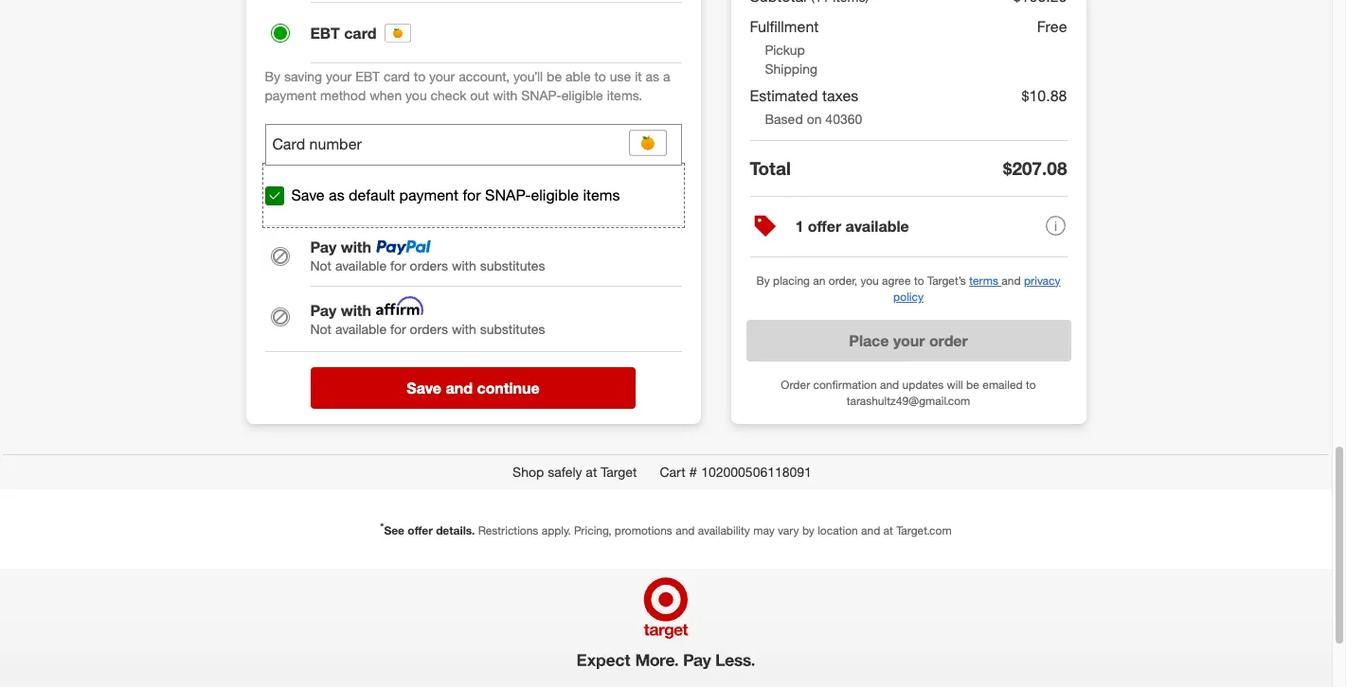 Task type: vqa. For each thing, say whether or not it's contained in the screenshot.
free—now
no



Task type: locate. For each thing, give the bounding box(es) containing it.
vary
[[778, 524, 799, 539]]

shipping
[[765, 60, 818, 77]]

0 vertical spatial be
[[547, 69, 562, 85]]

2 horizontal spatial your
[[894, 332, 925, 351]]

1 horizontal spatial payment
[[400, 186, 459, 205]]

items
[[583, 186, 620, 205]]

save right the "save as default payment for snap-eligible items" checkbox on the top left of page
[[291, 186, 325, 205]]

be left the able
[[547, 69, 562, 85]]

1 horizontal spatial be
[[967, 378, 980, 392]]

at inside * see offer details. restrictions apply. pricing, promotions and availability may vary by location and at target.com
[[884, 524, 893, 539]]

2 pay with from the top
[[310, 301, 371, 320]]

0 vertical spatial not
[[310, 258, 332, 274]]

as
[[646, 69, 660, 85], [329, 186, 345, 205]]

0 vertical spatial payment
[[265, 88, 317, 104]]

not available for orders with substitutes up "save and continue"
[[310, 321, 545, 337]]

pickup shipping
[[765, 41, 818, 77]]

continue
[[477, 379, 540, 398]]

0 horizontal spatial ebt
[[310, 24, 340, 43]]

will
[[947, 378, 963, 392]]

eligible inside by saving your ebt card to your account, you'll be able to use it as a payment method when you check out with snap-eligible items.
[[562, 88, 603, 104]]

be
[[547, 69, 562, 85], [967, 378, 980, 392]]

orders for pay with paypal radio
[[410, 258, 448, 274]]

1 horizontal spatial offer
[[808, 217, 842, 236]]

None telephone field
[[265, 125, 682, 166]]

your
[[326, 69, 352, 85], [429, 69, 455, 85], [894, 332, 925, 351]]

1 vertical spatial orders
[[410, 321, 448, 337]]

use
[[610, 69, 631, 85]]

snap- inside by saving your ebt card to your account, you'll be able to use it as a payment method when you check out with snap-eligible items.
[[521, 88, 562, 104]]

save
[[291, 186, 325, 205], [407, 379, 442, 398]]

when
[[370, 88, 402, 104]]

1 vertical spatial snap-
[[485, 186, 531, 205]]

target: expect more. pay less. image
[[400, 570, 932, 688]]

0 vertical spatial orders
[[410, 258, 448, 274]]

0 vertical spatial as
[[646, 69, 660, 85]]

shop
[[513, 465, 544, 481]]

1 vertical spatial available
[[335, 258, 387, 274]]

1 vertical spatial ebt
[[355, 69, 380, 85]]

1 vertical spatial offer
[[408, 524, 433, 539]]

0 vertical spatial offer
[[808, 217, 842, 236]]

your up the check
[[429, 69, 455, 85]]

you inside by saving your ebt card to your account, you'll be able to use it as a payment method when you check out with snap-eligible items.
[[406, 88, 427, 104]]

0 horizontal spatial card
[[344, 24, 377, 43]]

you'll
[[514, 69, 543, 85]]

save and continue
[[407, 379, 540, 398]]

offer inside * see offer details. restrictions apply. pricing, promotions and availability may vary by location and at target.com
[[408, 524, 433, 539]]

at right safely
[[586, 465, 597, 481]]

available for pay with paypal radio
[[335, 258, 387, 274]]

1 horizontal spatial by
[[757, 274, 770, 288]]

eligible left the items on the top of the page
[[531, 186, 579, 205]]

and inside order confirmation and updates will be emailed to tarashultz49@gmail.com
[[880, 378, 899, 392]]

1 not available for orders with substitutes from the top
[[310, 258, 545, 274]]

save left continue
[[407, 379, 442, 398]]

1 vertical spatial for
[[390, 258, 406, 274]]

0 horizontal spatial as
[[329, 186, 345, 205]]

order,
[[829, 274, 858, 288]]

safely
[[548, 465, 582, 481]]

pay
[[310, 238, 337, 257], [310, 301, 337, 320]]

1 vertical spatial by
[[757, 274, 770, 288]]

pay right pay with affirm 'option'
[[310, 301, 337, 320]]

not right pay with affirm 'option'
[[310, 321, 332, 337]]

#
[[690, 465, 698, 481]]

1 horizontal spatial card
[[384, 69, 410, 85]]

at left target.com
[[884, 524, 893, 539]]

0 horizontal spatial save
[[291, 186, 325, 205]]

with down the "default"
[[341, 238, 371, 257]]

and
[[1002, 274, 1021, 288], [880, 378, 899, 392], [446, 379, 473, 398], [676, 524, 695, 539], [861, 524, 881, 539]]

account,
[[459, 69, 510, 85]]

be right will
[[967, 378, 980, 392]]

1 vertical spatial pay
[[310, 301, 337, 320]]

to up policy
[[914, 274, 925, 288]]

Pay with Affirm radio
[[271, 308, 290, 327]]

snap- down you'll
[[521, 88, 562, 104]]

1 vertical spatial you
[[861, 274, 879, 288]]

see
[[384, 524, 405, 539]]

not available for orders with substitutes down save as default payment for snap-eligible items
[[310, 258, 545, 274]]

substitutes up continue
[[480, 321, 545, 337]]

ebt up "when"
[[355, 69, 380, 85]]

as left the "default"
[[329, 186, 345, 205]]

1 substitutes from the top
[[480, 258, 545, 274]]

0 vertical spatial by
[[265, 69, 281, 85]]

as inside by saving your ebt card to your account, you'll be able to use it as a payment method when you check out with snap-eligible items.
[[646, 69, 660, 85]]

1 vertical spatial not available for orders with substitutes
[[310, 321, 545, 337]]

available right pay with affirm 'option'
[[335, 321, 387, 337]]

with inside by saving your ebt card to your account, you'll be able to use it as a payment method when you check out with snap-eligible items.
[[493, 88, 518, 104]]

1 horizontal spatial your
[[429, 69, 455, 85]]

pay with
[[310, 238, 371, 257], [310, 301, 371, 320]]

substitutes for pay with affirm 'option'
[[480, 321, 545, 337]]

2 substitutes from the top
[[480, 321, 545, 337]]

2 not available for orders with substitutes from the top
[[310, 321, 545, 337]]

you
[[406, 88, 427, 104], [861, 274, 879, 288]]

by for by saving your ebt card to your account, you'll be able to use it as a payment method when you check out with snap-eligible items.
[[265, 69, 281, 85]]

estimated
[[750, 86, 818, 105]]

0 vertical spatial pay with
[[310, 238, 371, 257]]

1 vertical spatial not
[[310, 321, 332, 337]]

eligible
[[562, 88, 603, 104], [531, 186, 579, 205]]

0 vertical spatial eligible
[[562, 88, 603, 104]]

pay right pay with paypal radio
[[310, 238, 337, 257]]

substitutes
[[480, 258, 545, 274], [480, 321, 545, 337]]

at
[[586, 465, 597, 481], [884, 524, 893, 539]]

card
[[344, 24, 377, 43], [384, 69, 410, 85]]

terms link
[[970, 274, 1002, 288]]

0 vertical spatial snap-
[[521, 88, 562, 104]]

by
[[265, 69, 281, 85], [757, 274, 770, 288]]

ebt inside by saving your ebt card to your account, you'll be able to use it as a payment method when you check out with snap-eligible items.
[[355, 69, 380, 85]]

payment down saving on the left of the page
[[265, 88, 317, 104]]

0 horizontal spatial payment
[[265, 88, 317, 104]]

by for by placing an order, you agree to target's terms and
[[757, 274, 770, 288]]

tarashultz49@gmail.com
[[847, 394, 971, 409]]

1 vertical spatial substitutes
[[480, 321, 545, 337]]

1 vertical spatial as
[[329, 186, 345, 205]]

1 horizontal spatial as
[[646, 69, 660, 85]]

shop safely at target
[[513, 465, 637, 481]]

for for pay with paypal radio
[[390, 258, 406, 274]]

available down the "default"
[[335, 258, 387, 274]]

your inside 'place your order' button
[[894, 332, 925, 351]]

your left order
[[894, 332, 925, 351]]

card up the method
[[344, 24, 377, 43]]

estimated taxes
[[750, 86, 859, 105]]

save as default payment for snap-eligible items
[[291, 186, 620, 205]]

you right "when"
[[406, 88, 427, 104]]

by left saving on the left of the page
[[265, 69, 281, 85]]

snap- left the items on the top of the page
[[485, 186, 531, 205]]

and right location
[[861, 524, 881, 539]]

with right pay with affirm 'option'
[[341, 301, 371, 320]]

for
[[463, 186, 481, 205], [390, 258, 406, 274], [390, 321, 406, 337]]

to left use
[[595, 69, 606, 85]]

0 horizontal spatial you
[[406, 88, 427, 104]]

pay with down the "default"
[[310, 238, 371, 257]]

on
[[807, 110, 822, 127]]

1 offer available
[[796, 217, 909, 236]]

order
[[781, 378, 810, 392]]

substitutes down save as default payment for snap-eligible items
[[480, 258, 545, 274]]

* see offer details. restrictions apply. pricing, promotions and availability may vary by location and at target.com
[[380, 521, 952, 539]]

1 orders from the top
[[410, 258, 448, 274]]

1 horizontal spatial at
[[884, 524, 893, 539]]

0 vertical spatial save
[[291, 186, 325, 205]]

to right emailed
[[1026, 378, 1036, 392]]

by inside by saving your ebt card to your account, you'll be able to use it as a payment method when you check out with snap-eligible items.
[[265, 69, 281, 85]]

snap-
[[521, 88, 562, 104], [485, 186, 531, 205]]

offer right 'see'
[[408, 524, 433, 539]]

0 vertical spatial substitutes
[[480, 258, 545, 274]]

1 horizontal spatial save
[[407, 379, 442, 398]]

0 horizontal spatial by
[[265, 69, 281, 85]]

offer
[[808, 217, 842, 236], [408, 524, 433, 539]]

an
[[813, 274, 826, 288]]

not for pay with affirm 'option'
[[310, 321, 332, 337]]

0 vertical spatial you
[[406, 88, 427, 104]]

0 vertical spatial card
[[344, 24, 377, 43]]

1 horizontal spatial ebt
[[355, 69, 380, 85]]

available
[[846, 217, 909, 236], [335, 258, 387, 274], [335, 321, 387, 337]]

0 vertical spatial not available for orders with substitutes
[[310, 258, 545, 274]]

eligible down the able
[[562, 88, 603, 104]]

offer right 1
[[808, 217, 842, 236]]

place
[[849, 332, 889, 351]]

1 vertical spatial at
[[884, 524, 893, 539]]

your up the method
[[326, 69, 352, 85]]

affirm image
[[371, 297, 428, 315], [376, 304, 419, 315]]

2 orders from the top
[[410, 321, 448, 337]]

ebt right ebt card radio
[[310, 24, 340, 43]]

orders up "save and continue"
[[410, 321, 448, 337]]

pay with right pay with affirm 'option'
[[310, 301, 371, 320]]

a
[[663, 69, 670, 85]]

not
[[310, 258, 332, 274], [310, 321, 332, 337]]

emailed
[[983, 378, 1023, 392]]

2 vertical spatial for
[[390, 321, 406, 337]]

offer inside button
[[808, 217, 842, 236]]

placing
[[773, 274, 810, 288]]

and up tarashultz49@gmail.com
[[880, 378, 899, 392]]

by left placing
[[757, 274, 770, 288]]

out
[[470, 88, 489, 104]]

1 vertical spatial eligible
[[531, 186, 579, 205]]

save inside button
[[407, 379, 442, 398]]

with up "save and continue"
[[452, 321, 476, 337]]

and left continue
[[446, 379, 473, 398]]

0 horizontal spatial at
[[586, 465, 597, 481]]

not right pay with paypal radio
[[310, 258, 332, 274]]

1 vertical spatial be
[[967, 378, 980, 392]]

card up "when"
[[384, 69, 410, 85]]

payment right the "default"
[[400, 186, 459, 205]]

with
[[493, 88, 518, 104], [341, 238, 371, 257], [452, 258, 476, 274], [341, 301, 371, 320], [452, 321, 476, 337]]

to
[[414, 69, 426, 85], [595, 69, 606, 85], [914, 274, 925, 288], [1026, 378, 1036, 392]]

available up by placing an order, you agree to target's terms and on the right top of the page
[[846, 217, 909, 236]]

orders
[[410, 258, 448, 274], [410, 321, 448, 337]]

2 vertical spatial available
[[335, 321, 387, 337]]

1 vertical spatial card
[[384, 69, 410, 85]]

as left a
[[646, 69, 660, 85]]

with right out
[[493, 88, 518, 104]]

0 horizontal spatial offer
[[408, 524, 433, 539]]

0 vertical spatial pay
[[310, 238, 337, 257]]

ebt
[[310, 24, 340, 43], [355, 69, 380, 85]]

save for save as default payment for snap-eligible items
[[291, 186, 325, 205]]

$207.08
[[1004, 157, 1068, 179]]

not available for orders with substitutes
[[310, 258, 545, 274], [310, 321, 545, 337]]

free
[[1037, 17, 1068, 36]]

payment inside by saving your ebt card to your account, you'll be able to use it as a payment method when you check out with snap-eligible items.
[[265, 88, 317, 104]]

Save as default payment for SNAP-eligible items checkbox
[[265, 187, 284, 206]]

based
[[765, 110, 803, 127]]

1 vertical spatial pay with
[[310, 301, 371, 320]]

1 not from the top
[[310, 258, 332, 274]]

order confirmation and updates will be emailed to tarashultz49@gmail.com
[[781, 378, 1036, 409]]

not available for orders with substitutes for pay with affirm 'option'
[[310, 321, 545, 337]]

payment
[[265, 88, 317, 104], [400, 186, 459, 205]]

0 vertical spatial available
[[846, 217, 909, 236]]

card inside by saving your ebt card to your account, you'll be able to use it as a payment method when you check out with snap-eligible items.
[[384, 69, 410, 85]]

2 not from the top
[[310, 321, 332, 337]]

orders down save as default payment for snap-eligible items
[[410, 258, 448, 274]]

1 vertical spatial payment
[[400, 186, 459, 205]]

policy
[[894, 290, 924, 304]]

1 vertical spatial save
[[407, 379, 442, 398]]

cart # 102000506118091
[[660, 465, 812, 481]]

not for pay with paypal radio
[[310, 258, 332, 274]]

save and continue button
[[311, 368, 636, 410]]

you right order,
[[861, 274, 879, 288]]

0 horizontal spatial be
[[547, 69, 562, 85]]



Task type: describe. For each thing, give the bounding box(es) containing it.
1 horizontal spatial you
[[861, 274, 879, 288]]

and left "availability"
[[676, 524, 695, 539]]

to inside order confirmation and updates will be emailed to tarashultz49@gmail.com
[[1026, 378, 1036, 392]]

privacy policy link
[[894, 274, 1061, 304]]

target's
[[928, 274, 966, 288]]

be inside by saving your ebt card to your account, you'll be able to use it as a payment method when you check out with snap-eligible items.
[[547, 69, 562, 85]]

target.com
[[897, 524, 952, 539]]

by saving your ebt card to your account, you'll be able to use it as a payment method when you check out with snap-eligible items.
[[265, 69, 670, 104]]

Pay with PayPal radio
[[271, 248, 290, 267]]

substitutes for pay with paypal radio
[[480, 258, 545, 274]]

items.
[[607, 88, 643, 104]]

able
[[566, 69, 591, 85]]

cart
[[660, 465, 686, 481]]

pricing,
[[574, 524, 612, 539]]

privacy
[[1024, 274, 1061, 288]]

updates
[[903, 378, 944, 392]]

0 vertical spatial at
[[586, 465, 597, 481]]

may
[[754, 524, 775, 539]]

method
[[320, 88, 366, 104]]

EBT card radio
[[271, 24, 290, 43]]

apply.
[[542, 524, 571, 539]]

1
[[796, 217, 804, 236]]

102000506118091
[[701, 465, 812, 481]]

pickup
[[765, 41, 805, 58]]

and inside save and continue button
[[446, 379, 473, 398]]

details.
[[436, 524, 475, 539]]

restrictions
[[478, 524, 539, 539]]

1 pay with from the top
[[310, 238, 371, 257]]

1 offer available button
[[750, 197, 1068, 257]]

$10.88
[[1022, 86, 1068, 105]]

ebt card
[[310, 24, 377, 43]]

0 horizontal spatial your
[[326, 69, 352, 85]]

terms
[[970, 274, 999, 288]]

agree
[[882, 274, 911, 288]]

saving
[[284, 69, 322, 85]]

confirmation
[[814, 378, 877, 392]]

total
[[750, 157, 791, 179]]

0 vertical spatial for
[[463, 186, 481, 205]]

privacy policy
[[894, 274, 1061, 304]]

place your order
[[849, 332, 968, 351]]

taxes
[[822, 86, 859, 105]]

orders for pay with affirm 'option'
[[410, 321, 448, 337]]

available inside button
[[846, 217, 909, 236]]

based on 40360
[[765, 110, 863, 127]]

available for pay with affirm 'option'
[[335, 321, 387, 337]]

with down save as default payment for snap-eligible items
[[452, 258, 476, 274]]

promotions
[[615, 524, 673, 539]]

by
[[803, 524, 815, 539]]

and right the terms at top
[[1002, 274, 1021, 288]]

check
[[431, 88, 467, 104]]

target
[[601, 465, 637, 481]]

for for pay with affirm 'option'
[[390, 321, 406, 337]]

by placing an order, you agree to target's terms and
[[757, 274, 1024, 288]]

0 vertical spatial ebt
[[310, 24, 340, 43]]

not available for orders with substitutes for pay with paypal radio
[[310, 258, 545, 274]]

fulfillment
[[750, 17, 819, 36]]

1 pay from the top
[[310, 238, 337, 257]]

order
[[930, 332, 968, 351]]

it
[[635, 69, 642, 85]]

place your order button
[[746, 320, 1071, 362]]

to left "account,"
[[414, 69, 426, 85]]

2 pay from the top
[[310, 301, 337, 320]]

40360
[[826, 110, 863, 127]]

save for save and continue
[[407, 379, 442, 398]]

*
[[380, 521, 384, 533]]

availability
[[698, 524, 750, 539]]

location
[[818, 524, 858, 539]]

be inside order confirmation and updates will be emailed to tarashultz49@gmail.com
[[967, 378, 980, 392]]

default
[[349, 186, 395, 205]]



